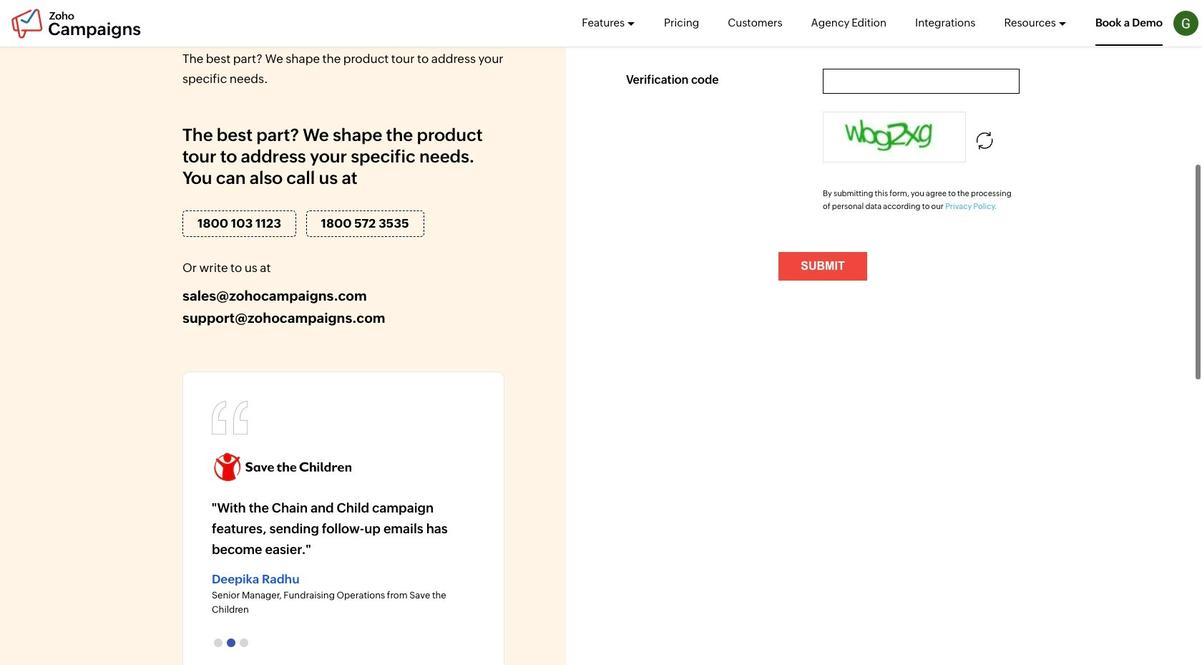 Task type: locate. For each thing, give the bounding box(es) containing it.
None text field
[[823, 0, 1020, 45]]

tab list
[[212, 634, 475, 653]]

None submit
[[779, 252, 867, 281]]

gary orlando image
[[1174, 11, 1199, 36]]

None text field
[[823, 69, 1020, 94]]

tab panel
[[212, 451, 475, 618]]



Task type: describe. For each thing, give the bounding box(es) containing it.
zoho campaigns logo image
[[11, 8, 142, 39]]



Task type: vqa. For each thing, say whether or not it's contained in the screenshot.
Brand Asset Management link
no



